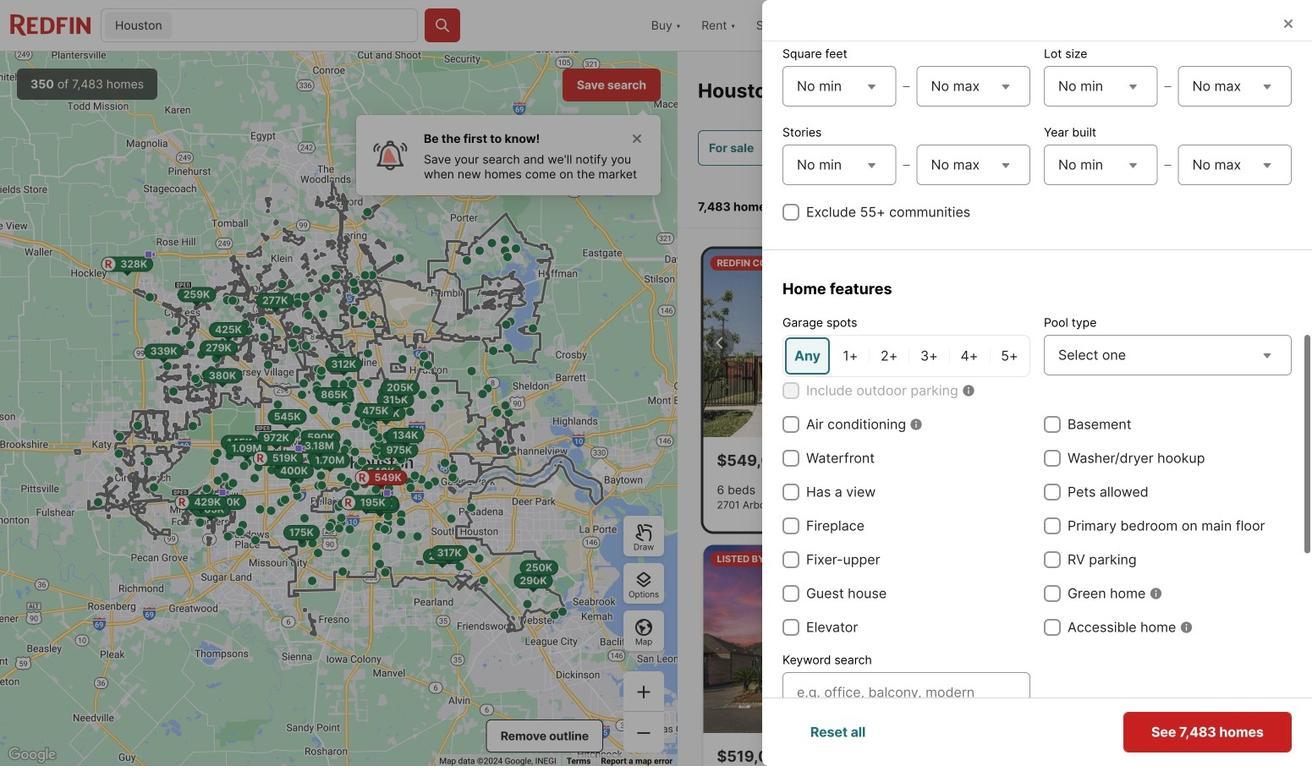 Task type: locate. For each thing, give the bounding box(es) containing it.
4 cell from the left
[[911, 338, 948, 375]]

submit search image
[[434, 17, 451, 34]]

None checkbox
[[783, 204, 800, 221], [783, 416, 800, 433], [783, 484, 800, 501], [783, 518, 800, 535], [1044, 552, 1061, 569], [783, 586, 800, 603], [783, 204, 800, 221], [783, 416, 800, 433], [783, 484, 800, 501], [783, 518, 800, 535], [1044, 552, 1061, 569], [783, 586, 800, 603]]

3 cell from the left
[[871, 338, 908, 375]]

cell
[[785, 338, 830, 375], [834, 338, 868, 375], [871, 338, 908, 375], [911, 338, 948, 375], [951, 338, 988, 375], [992, 338, 1028, 375]]

Add home to favorites checkbox
[[1246, 744, 1273, 767]]

tab list
[[1130, 179, 1292, 228]]

dialog
[[762, 0, 1313, 767]]

select a min and max value element
[[783, 63, 1031, 110], [1044, 63, 1292, 110], [783, 141, 1031, 189], [1044, 141, 1292, 189]]

previous image
[[710, 333, 731, 353]]

add home to favorites image
[[1250, 747, 1270, 767]]

1 cell from the left
[[785, 338, 830, 375]]

google image
[[4, 745, 60, 767]]

2 cell from the left
[[834, 338, 868, 375]]

None search field
[[176, 9, 417, 43]]

5 cell from the left
[[951, 338, 988, 375]]

None checkbox
[[783, 383, 800, 399], [1044, 416, 1061, 433], [783, 450, 800, 467], [1044, 450, 1061, 467], [1044, 484, 1061, 501], [1044, 518, 1061, 535], [783, 552, 800, 569], [1044, 586, 1061, 603], [783, 619, 800, 636], [1044, 619, 1061, 636], [783, 383, 800, 399], [1044, 416, 1061, 433], [783, 450, 800, 467], [1044, 450, 1061, 467], [1044, 484, 1061, 501], [1044, 518, 1061, 535], [783, 552, 800, 569], [1044, 586, 1061, 603], [783, 619, 800, 636], [1044, 619, 1061, 636]]

toggle search results table view tab
[[1218, 183, 1275, 224]]



Task type: describe. For each thing, give the bounding box(es) containing it.
next image
[[959, 333, 980, 353]]

share home image
[[1216, 747, 1236, 767]]

toggle search results photos view tab
[[1147, 183, 1214, 224]]

6 cell from the left
[[992, 338, 1028, 375]]

map region
[[0, 52, 678, 767]]

e.g. office, balcony, modern text field
[[797, 683, 1016, 703]]

number of garage spots row
[[783, 335, 1031, 377]]



Task type: vqa. For each thing, say whether or not it's contained in the screenshot.
2019- on the left bottom of page
no



